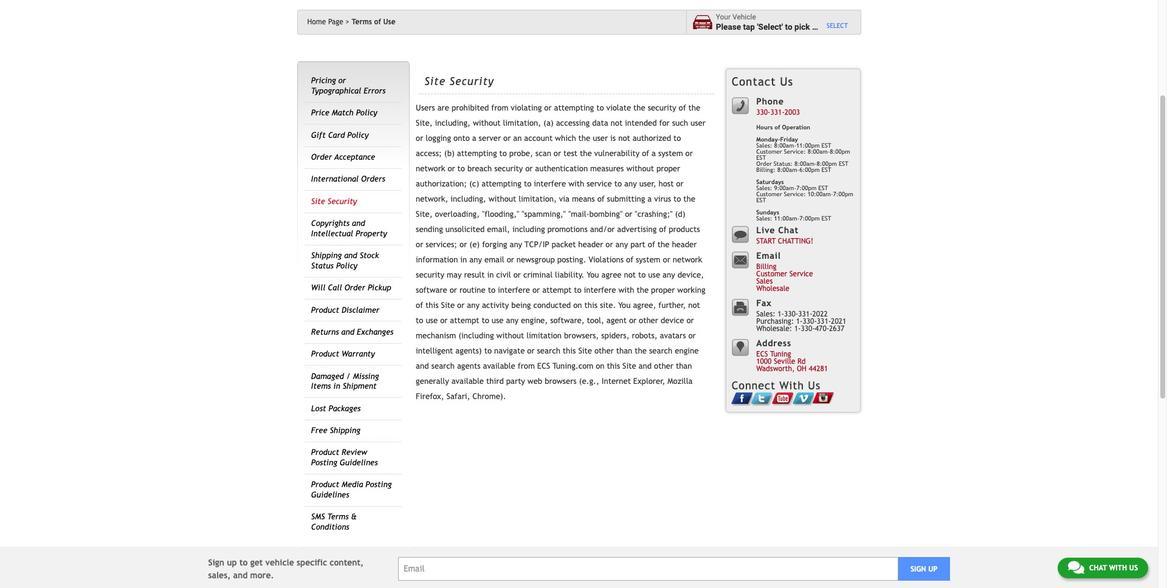 Task type: vqa. For each thing, say whether or not it's contained in the screenshot.
Order Acceptance link
yes



Task type: describe. For each thing, give the bounding box(es) containing it.
part
[[631, 240, 646, 249]]

to right the virus
[[674, 195, 681, 204]]

or right host
[[676, 179, 684, 189]]

this up tool, on the bottom right of page
[[585, 301, 598, 310]]

lost
[[311, 404, 326, 413]]

to up data
[[597, 103, 604, 113]]

internet
[[602, 377, 631, 386]]

1 horizontal spatial order
[[345, 283, 365, 293]]

or up violations
[[606, 240, 613, 249]]

posting for product media posting guidelines
[[366, 481, 392, 490]]

of inside hours of operation monday-friday sales: 8:00am-11:00pm est customer service: 8:00am-8:00pm est order status: 8:00am-8:00pm est billing: 8:00am-6:00pm est saturdays sales: 9:00am-7:00pm est customer service: 10:00am-7:00pm est sundays sales: 11:00am-7:00pm est
[[775, 124, 780, 131]]

network,
[[416, 195, 448, 204]]

or up engine
[[689, 331, 696, 341]]

of down software
[[416, 301, 423, 310]]

1 sales: from the top
[[756, 142, 772, 149]]

site up are
[[424, 75, 446, 87]]

1 vertical spatial in
[[487, 271, 494, 280]]

not down working
[[688, 301, 700, 310]]

email,
[[487, 225, 510, 234]]

or up (a)
[[544, 103, 552, 113]]

without up navigate
[[496, 331, 524, 341]]

agents
[[457, 362, 481, 371]]

2 header from the left
[[672, 240, 697, 249]]

0 horizontal spatial order
[[311, 153, 332, 162]]

vehicle inside sign up to get vehicle specific content, sales, and more.
[[265, 558, 294, 568]]

live chat start chatting!
[[756, 225, 814, 246]]

2 horizontal spatial search
[[649, 347, 673, 356]]

customer service link
[[756, 270, 813, 279]]

8:00am- up status: in the right of the page
[[774, 142, 797, 149]]

product for product media posting guidelines
[[311, 481, 339, 490]]

to up submitting
[[615, 179, 622, 189]]

1 horizontal spatial 331-
[[798, 310, 813, 319]]

device,
[[678, 271, 704, 280]]

in inside damaged / missing items in shipment
[[333, 382, 340, 391]]

2 site, from the top
[[416, 210, 433, 219]]

any down 'routine'
[[467, 301, 480, 310]]

a left the virus
[[648, 195, 652, 204]]

and down product disclaimer in the left of the page
[[341, 328, 354, 337]]

to up (including
[[482, 316, 489, 325]]

policy inside shipping and stock status policy
[[336, 261, 358, 270]]

or up mechanism
[[440, 316, 448, 325]]

or down limitation
[[527, 347, 535, 356]]

conditions
[[311, 523, 349, 532]]

free shipping
[[311, 426, 360, 435]]

0 vertical spatial system
[[658, 149, 683, 158]]

1 vertical spatial system
[[636, 255, 661, 265]]

or down 'routine'
[[457, 301, 465, 310]]

engine,
[[521, 316, 548, 325]]

guidelines for media
[[311, 491, 349, 500]]

a down the authorized
[[652, 149, 656, 158]]

2 vertical spatial other
[[654, 362, 674, 371]]

please
[[716, 22, 741, 31]]

connect
[[732, 379, 776, 392]]

pricing or typographical errors link
[[311, 76, 386, 95]]

may
[[447, 271, 462, 280]]

sign up button
[[898, 558, 950, 581]]

330- down 2022
[[801, 325, 815, 333]]

device
[[661, 316, 684, 325]]

1 vertical spatial 8:00pm
[[817, 160, 837, 167]]

agree
[[602, 271, 622, 280]]

site up internet
[[623, 362, 636, 371]]

avatars
[[660, 331, 686, 341]]

sms terms & conditions
[[311, 513, 357, 532]]

without up user,
[[626, 164, 654, 173]]

11:00pm
[[797, 142, 820, 149]]

7:00pm down '10:00am-'
[[800, 215, 820, 222]]

1 horizontal spatial use
[[492, 316, 504, 325]]

software
[[416, 286, 447, 295]]

agents)
[[456, 347, 482, 356]]

browsers,
[[564, 331, 599, 341]]

will
[[311, 283, 326, 293]]

products
[[669, 225, 700, 234]]

rd
[[798, 358, 806, 366]]

to up mechanism
[[416, 316, 423, 325]]

or right "agent" in the right of the page
[[629, 316, 637, 325]]

software,
[[550, 316, 585, 325]]

which
[[555, 134, 576, 143]]

agent
[[607, 316, 627, 325]]

product review posting guidelines
[[311, 448, 378, 468]]

property
[[356, 229, 387, 238]]

0 vertical spatial attempting
[[554, 103, 594, 113]]

server
[[479, 134, 501, 143]]

0 horizontal spatial you
[[587, 271, 599, 280]]

status:
[[774, 160, 793, 167]]

any left device,
[[663, 271, 675, 280]]

for
[[659, 119, 670, 128]]

(e)
[[470, 240, 480, 249]]

policy for price match policy
[[356, 108, 377, 118]]

address
[[756, 338, 792, 348]]

to down (including
[[484, 347, 492, 356]]

being
[[512, 301, 531, 310]]

connect with us
[[732, 379, 821, 392]]

shipment
[[343, 382, 377, 391]]

1 horizontal spatial terms
[[352, 18, 372, 26]]

any left part
[[616, 240, 628, 249]]

will call order pickup link
[[311, 283, 391, 293]]

tuning
[[770, 350, 791, 359]]

start
[[756, 237, 776, 246]]

1 vertical spatial from
[[518, 362, 535, 371]]

sign for sign up
[[911, 565, 926, 574]]

to left probe,
[[500, 149, 507, 158]]

2 service: from the top
[[784, 191, 806, 198]]

of left "use"
[[374, 18, 381, 26]]

content,
[[330, 558, 364, 568]]

to inside your vehicle please tap 'select' to pick a vehicle
[[785, 22, 793, 31]]

service
[[587, 179, 612, 189]]

not down "violate"
[[611, 119, 623, 128]]

0 vertical spatial security
[[648, 103, 676, 113]]

monday-
[[756, 136, 780, 143]]

scan
[[536, 149, 551, 158]]

disclaimer
[[342, 306, 380, 315]]

intended
[[625, 119, 657, 128]]

330- inside phone 330-331-2003
[[756, 108, 771, 117]]

or right the device
[[687, 316, 694, 325]]

330- left 2637
[[803, 318, 817, 326]]

"spamming,"
[[522, 210, 566, 219]]

review
[[342, 448, 367, 457]]

1 vertical spatial other
[[595, 347, 614, 356]]

1 vertical spatial including,
[[451, 195, 486, 204]]

product disclaimer link
[[311, 306, 380, 315]]

1 vertical spatial shipping
[[330, 426, 360, 435]]

generally
[[416, 377, 449, 386]]

or down probe,
[[525, 164, 533, 173]]

product review posting guidelines link
[[311, 448, 378, 468]]

without up "flooding,"
[[489, 195, 516, 204]]

mechanism
[[416, 331, 456, 341]]

billing link
[[756, 263, 777, 271]]

1- left 2022
[[796, 318, 803, 326]]

this up tuning.com
[[563, 347, 576, 356]]

posting for product review posting guidelines
[[311, 458, 337, 468]]

0 vertical spatial available
[[483, 362, 515, 371]]

or down criminal
[[533, 286, 540, 295]]

not right is
[[618, 134, 630, 143]]

site down the 'browsers,'
[[578, 347, 592, 356]]

email billing customer service sales wholesale
[[756, 250, 813, 293]]

further,
[[659, 301, 686, 310]]

2 horizontal spatial interfere
[[584, 286, 616, 295]]

not right agree
[[624, 271, 636, 280]]

1 horizontal spatial search
[[537, 347, 561, 356]]

ecs inside address ecs tuning 1000 seville rd wadsworth, oh 44281
[[756, 350, 768, 359]]

8:00am- down 11:00pm
[[795, 160, 817, 167]]

1 service: from the top
[[784, 148, 806, 155]]

7:00pm down 6:00pm
[[797, 185, 817, 191]]

wholesale link
[[756, 285, 790, 293]]

safari,
[[447, 392, 470, 401]]

without up server
[[473, 119, 501, 128]]

returns and exchanges link
[[311, 328, 394, 337]]

1- right 'wholesale:'
[[795, 325, 801, 333]]

a inside your vehicle please tap 'select' to pick a vehicle
[[812, 22, 817, 31]]

0 horizontal spatial security
[[328, 197, 357, 206]]

operation
[[782, 124, 810, 131]]

or down sending
[[416, 240, 423, 249]]

0 horizontal spatial on
[[573, 301, 582, 310]]

0 horizontal spatial search
[[431, 362, 455, 371]]

or left test
[[554, 149, 561, 158]]

1 horizontal spatial interfere
[[534, 179, 566, 189]]

free shipping link
[[311, 426, 360, 435]]

/
[[346, 372, 351, 381]]

and up "generally"
[[416, 362, 429, 371]]

chat with us
[[1089, 564, 1138, 573]]

virus
[[654, 195, 671, 204]]

1 vertical spatial security
[[494, 164, 523, 173]]

0 vertical spatial network
[[416, 164, 445, 173]]

with
[[780, 379, 804, 392]]

or right civil
[[514, 271, 521, 280]]

services;
[[426, 240, 457, 249]]

gift card policy link
[[311, 131, 369, 140]]

bombing"
[[589, 210, 623, 219]]

0 horizontal spatial site security
[[311, 197, 357, 206]]

1 horizontal spatial security
[[450, 75, 494, 87]]

product disclaimer
[[311, 306, 380, 315]]

7:00pm right 9:00am-
[[833, 191, 854, 198]]

of down service
[[597, 195, 605, 204]]

to down probe,
[[524, 179, 532, 189]]

to up agree, at bottom
[[638, 271, 646, 280]]

and up explorer,
[[639, 362, 652, 371]]

test
[[564, 149, 578, 158]]

free
[[311, 426, 327, 435]]

browsers
[[545, 377, 577, 386]]

8:00am- up 6:00pm
[[808, 148, 830, 155]]

1 vertical spatial attempt
[[450, 316, 479, 325]]

2 vertical spatial attempting
[[482, 179, 522, 189]]

of down the authorized
[[642, 149, 649, 158]]

packages
[[329, 404, 361, 413]]

3 sales: from the top
[[756, 215, 772, 222]]

chrome).
[[473, 392, 506, 401]]

status
[[311, 261, 334, 270]]

any down including
[[510, 240, 522, 249]]

1 vertical spatial than
[[676, 362, 692, 371]]

8:00am- up 9:00am-
[[777, 167, 800, 173]]

1 vertical spatial on
[[596, 362, 605, 371]]

1 horizontal spatial site security
[[424, 75, 494, 87]]

this down software
[[426, 301, 439, 310]]

1 horizontal spatial user
[[691, 119, 706, 128]]

contact
[[732, 75, 776, 88]]

product for product review posting guidelines
[[311, 448, 339, 457]]

policy for gift card policy
[[347, 131, 369, 140]]

sales,
[[208, 571, 231, 580]]

or down may
[[450, 286, 457, 295]]

order inside hours of operation monday-friday sales: 8:00am-11:00pm est customer service: 8:00am-8:00pm est order status: 8:00am-8:00pm est billing: 8:00am-6:00pm est saturdays sales: 9:00am-7:00pm est customer service: 10:00am-7:00pm est sundays sales: 11:00am-7:00pm est
[[756, 160, 772, 167]]

any up submitting
[[624, 179, 637, 189]]

any down '(e)'
[[470, 255, 482, 265]]

packet
[[552, 240, 576, 249]]

wholesale:
[[756, 325, 792, 333]]

0 vertical spatial from
[[491, 103, 509, 113]]

1 vertical spatial user
[[593, 134, 608, 143]]

vulnerability
[[594, 149, 640, 158]]

330- up 'wholesale:'
[[784, 310, 798, 319]]

more.
[[250, 571, 274, 580]]



Task type: locate. For each thing, give the bounding box(es) containing it.
security up prohibited
[[450, 75, 494, 87]]

web
[[528, 377, 542, 386]]

1 product from the top
[[311, 306, 339, 315]]

system down the authorized
[[658, 149, 683, 158]]

overloading,
[[435, 210, 480, 219]]

us inside chat with us link
[[1129, 564, 1138, 573]]

chat with us link
[[1058, 558, 1148, 579]]

navigate
[[494, 347, 525, 356]]

0 horizontal spatial us
[[780, 75, 794, 88]]

0 vertical spatial site security
[[424, 75, 494, 87]]

ecs
[[756, 350, 768, 359], [537, 362, 550, 371]]

site down software
[[441, 301, 455, 310]]

0 horizontal spatial in
[[333, 382, 340, 391]]

site, up sending
[[416, 210, 433, 219]]

guidelines inside the product review posting guidelines
[[340, 458, 378, 468]]

product down free at left bottom
[[311, 448, 339, 457]]

and up property
[[352, 219, 365, 228]]

0 vertical spatial including,
[[435, 119, 471, 128]]

order
[[311, 153, 332, 162], [756, 160, 772, 167], [345, 283, 365, 293]]

get
[[250, 558, 263, 568]]

violations
[[589, 255, 624, 265]]

card
[[328, 131, 345, 140]]

breach
[[467, 164, 492, 173]]

0 vertical spatial 8:00pm
[[830, 148, 850, 155]]

0 vertical spatial posting
[[311, 458, 337, 468]]

up inside sign up to get vehicle specific content, sales, and more.
[[227, 558, 237, 568]]

or inside pricing or typographical errors
[[338, 76, 346, 85]]

returns
[[311, 328, 339, 337]]

site up copyrights
[[311, 197, 325, 206]]

security up software
[[416, 271, 444, 280]]

account
[[524, 134, 553, 143]]

1 vertical spatial guidelines
[[311, 491, 349, 500]]

errors
[[364, 86, 386, 95]]

security up for
[[648, 103, 676, 113]]

limitation
[[527, 331, 562, 341]]

returns and exchanges
[[311, 328, 394, 337]]

1 vertical spatial limitation,
[[519, 195, 557, 204]]

with
[[569, 179, 584, 189], [619, 286, 634, 295], [1109, 564, 1127, 573]]

0 vertical spatial limitation,
[[503, 119, 541, 128]]

saturdays
[[756, 179, 784, 185]]

authentication
[[535, 164, 588, 173]]

available up the third
[[483, 362, 515, 371]]

0 vertical spatial attempt
[[542, 286, 572, 295]]

on up software,
[[573, 301, 582, 310]]

newsgroup
[[517, 255, 555, 265]]

shipping inside shipping and stock status policy
[[311, 251, 342, 260]]

0 vertical spatial guidelines
[[340, 458, 378, 468]]

order right call
[[345, 283, 365, 293]]

other up robots,
[[639, 316, 658, 325]]

0 horizontal spatial attempt
[[450, 316, 479, 325]]

to inside sign up to get vehicle specific content, sales, and more.
[[240, 558, 248, 568]]

terms inside sms terms & conditions
[[327, 513, 349, 522]]

violate
[[606, 103, 631, 113]]

hours of operation monday-friday sales: 8:00am-11:00pm est customer service: 8:00am-8:00pm est order status: 8:00am-8:00pm est billing: 8:00am-6:00pm est saturdays sales: 9:00am-7:00pm est customer service: 10:00am-7:00pm est sundays sales: 11:00am-7:00pm est
[[756, 124, 854, 222]]

3 customer from the top
[[756, 270, 787, 279]]

"mail-
[[568, 210, 589, 219]]

interfere down the authentication
[[534, 179, 566, 189]]

0 horizontal spatial than
[[616, 347, 633, 356]]

0 vertical spatial in
[[460, 255, 467, 265]]

authorized
[[633, 134, 671, 143]]

1 horizontal spatial up
[[928, 565, 938, 574]]

1 vertical spatial with
[[619, 286, 634, 295]]

product inside the product review posting guidelines
[[311, 448, 339, 457]]

copyrights
[[311, 219, 350, 228]]

0 vertical spatial vehicle
[[819, 22, 845, 31]]

site security up prohibited
[[424, 75, 494, 87]]

from left violating
[[491, 103, 509, 113]]

1 vertical spatial ecs
[[537, 362, 550, 371]]

or right email
[[507, 255, 514, 265]]

0 vertical spatial shipping
[[311, 251, 342, 260]]

fax sales: 1-330-331-2022 purchasing: 1-330-331-2021 wholesale: 1-330-470-2637
[[756, 298, 846, 333]]

1 vertical spatial site security
[[311, 197, 357, 206]]

contact us
[[732, 75, 794, 88]]

2 horizontal spatial with
[[1109, 564, 1127, 573]]

and inside shipping and stock status policy
[[344, 251, 357, 260]]

0 horizontal spatial posting
[[311, 458, 337, 468]]

331- inside phone 330-331-2003
[[771, 108, 785, 117]]

policy right card
[[347, 131, 369, 140]]

posting right media
[[366, 481, 392, 490]]

331-
[[771, 108, 785, 117], [798, 310, 813, 319], [817, 318, 831, 326]]

0 horizontal spatial network
[[416, 164, 445, 173]]

than
[[616, 347, 633, 356], [676, 362, 692, 371]]

2 horizontal spatial order
[[756, 160, 772, 167]]

oh
[[797, 365, 807, 374]]

0 horizontal spatial chat
[[778, 225, 799, 235]]

guidelines inside product media posting guidelines
[[311, 491, 349, 500]]

0 horizontal spatial from
[[491, 103, 509, 113]]

with inside chat with us link
[[1109, 564, 1127, 573]]

in
[[460, 255, 467, 265], [487, 271, 494, 280], [333, 382, 340, 391]]

1 horizontal spatial sign
[[911, 565, 926, 574]]

access;
[[416, 149, 442, 158]]

customer inside email billing customer service sales wholesale
[[756, 270, 787, 279]]

attempting up breach
[[457, 149, 497, 158]]

of right hours
[[775, 124, 780, 131]]

0 vertical spatial us
[[780, 75, 794, 88]]

us for chat
[[1129, 564, 1138, 573]]

to up activity
[[488, 286, 496, 295]]

2 horizontal spatial us
[[1129, 564, 1138, 573]]

or down submitting
[[625, 210, 633, 219]]

0 vertical spatial than
[[616, 347, 633, 356]]

product for product disclaimer
[[311, 306, 339, 315]]

tuning.com
[[553, 362, 594, 371]]

8:00am-
[[774, 142, 797, 149], [808, 148, 830, 155], [795, 160, 817, 167], [777, 167, 800, 173]]

to down liability.
[[574, 286, 582, 295]]

sign inside sign up to get vehicle specific content, sales, and more.
[[208, 558, 224, 568]]

0 vertical spatial service:
[[784, 148, 806, 155]]

1 horizontal spatial with
[[619, 286, 634, 295]]

3 product from the top
[[311, 448, 339, 457]]

6:00pm
[[800, 167, 820, 173]]

2 horizontal spatial use
[[648, 271, 660, 280]]

guidelines for review
[[340, 458, 378, 468]]

1 horizontal spatial network
[[673, 255, 702, 265]]

acceptance
[[334, 153, 375, 162]]

an
[[513, 134, 522, 143]]

0 horizontal spatial 331-
[[771, 108, 785, 117]]

0 horizontal spatial with
[[569, 179, 584, 189]]

or up typographical
[[338, 76, 346, 85]]

search down limitation
[[537, 347, 561, 356]]

1- up 'wholesale:'
[[778, 310, 784, 319]]

proper up host
[[657, 164, 680, 173]]

sales: inside fax sales: 1-330-331-2022 purchasing: 1-330-331-2021 wholesale: 1-330-470-2637
[[756, 310, 776, 319]]

1 horizontal spatial in
[[460, 255, 467, 265]]

sign for sign up to get vehicle specific content, sales, and more.
[[208, 558, 224, 568]]

or up the access;
[[416, 134, 423, 143]]

working
[[677, 286, 706, 295]]

available down the agents
[[452, 377, 484, 386]]

2 vertical spatial us
[[1129, 564, 1138, 573]]

gift card policy
[[311, 131, 369, 140]]

and right sales,
[[233, 571, 248, 580]]

you left agree
[[587, 271, 599, 280]]

media
[[342, 481, 363, 490]]

phone
[[756, 96, 784, 106]]

0 horizontal spatial user
[[593, 134, 608, 143]]

measures
[[590, 164, 624, 173]]

ecs down address
[[756, 350, 768, 359]]

or down (b)
[[448, 164, 455, 173]]

such
[[672, 119, 688, 128]]

live
[[756, 225, 775, 235]]

or left '(e)'
[[460, 240, 467, 249]]

posting inside product media posting guidelines
[[366, 481, 392, 490]]

2 customer from the top
[[756, 191, 782, 198]]

1 vertical spatial vehicle
[[265, 558, 294, 568]]

1 horizontal spatial attempt
[[542, 286, 572, 295]]

0 vertical spatial other
[[639, 316, 658, 325]]

1 horizontal spatial chat
[[1089, 564, 1107, 573]]

in left civil
[[487, 271, 494, 280]]

pricing
[[311, 76, 336, 85]]

1 vertical spatial policy
[[347, 131, 369, 140]]

2 sales: from the top
[[756, 185, 772, 191]]

1 vertical spatial chat
[[1089, 564, 1107, 573]]

service
[[790, 270, 813, 279]]

order down gift
[[311, 153, 332, 162]]

1 vertical spatial available
[[452, 377, 484, 386]]

home page link
[[307, 18, 349, 26]]

or down such
[[686, 149, 693, 158]]

0 vertical spatial policy
[[356, 108, 377, 118]]

sales: up live
[[756, 215, 772, 222]]

0 vertical spatial security
[[450, 75, 494, 87]]

interfere up site.
[[584, 286, 616, 295]]

logging
[[426, 134, 451, 143]]

of right part
[[648, 240, 655, 249]]

means
[[572, 195, 595, 204]]

1 horizontal spatial from
[[518, 362, 535, 371]]

customer
[[756, 148, 782, 155], [756, 191, 782, 198], [756, 270, 787, 279]]

promotions
[[547, 225, 588, 234]]

accessing
[[556, 119, 590, 128]]

product for product warranty
[[311, 350, 339, 359]]

1 horizontal spatial ecs
[[756, 350, 768, 359]]

this up internet
[[607, 362, 620, 371]]

sales: down billing:
[[756, 185, 772, 191]]

0 vertical spatial on
[[573, 301, 582, 310]]

engine
[[675, 347, 699, 356]]

1 vertical spatial network
[[673, 255, 702, 265]]

2 vertical spatial with
[[1109, 564, 1127, 573]]

0 horizontal spatial vehicle
[[265, 558, 294, 568]]

0 vertical spatial customer
[[756, 148, 782, 155]]

attempt up (including
[[450, 316, 479, 325]]

any down the being
[[506, 316, 519, 325]]

sign up to get vehicle specific content, sales, and more.
[[208, 558, 364, 580]]

available
[[483, 362, 515, 371], [452, 377, 484, 386]]

shipping down packages
[[330, 426, 360, 435]]

0 horizontal spatial sign
[[208, 558, 224, 568]]

seville
[[774, 358, 795, 366]]

pick
[[795, 22, 810, 31]]

phone 330-331-2003
[[756, 96, 800, 117]]

(b)
[[444, 149, 455, 158]]

or down products
[[663, 255, 670, 265]]

0 vertical spatial you
[[587, 271, 599, 280]]

and left the stock
[[344, 251, 357, 260]]

in down damaged
[[333, 382, 340, 391]]

2003
[[785, 108, 800, 117]]

4 sales: from the top
[[756, 310, 776, 319]]

up inside button
[[928, 565, 938, 574]]

2 horizontal spatial 331-
[[817, 318, 831, 326]]

proper up further,
[[651, 286, 675, 295]]

1 vertical spatial site,
[[416, 210, 433, 219]]

user right such
[[691, 119, 706, 128]]

to down such
[[674, 134, 681, 143]]

1 horizontal spatial header
[[672, 240, 697, 249]]

chatting!
[[778, 237, 814, 246]]

ecs inside users are prohibited from violating or attempting to violate the security of the site, including, without limitation, (a) accessing data not intended for such user or logging onto a server or an account which the user is not authorized to access; (b) attempting to probe, scan or test the vulnerability of a system or network or to breach security or authentication measures without proper authorization; (c) attempting to interfere with service to any user, host or network, including, without limitation, via means of submitting a virus to the site, overloading, "flooding," "spamming," "mail-bombing" or "crashing;" (d) sending unsolicited email, including promotions and/or advertising of products or services; or (e) forging any tcp/ip packet header or any part of the header information in any email or newsgroup posting. violations of system or network security may result in civil or criminal liability. you agree not to use any device, software or routine to interfere or attempt to interfere with the proper working of this site or any activity being conducted on this site. you agree, further, not to use or attempt to use any engine, software, tool, agent or other device or mechanism (including without limitation browsers, spiders, robots, avatars or intelligent agents) to navigate or search this site other than the search engine and search agents available from ecs tuning.com on this site and other than generally available third party web browsers (e.g., internet explorer, mozilla firefox, safari, chrome).
[[537, 362, 550, 371]]

product inside product media posting guidelines
[[311, 481, 339, 490]]

of up such
[[679, 103, 686, 113]]

1 customer from the top
[[756, 148, 782, 155]]

up for sign up
[[928, 565, 938, 574]]

0 vertical spatial proper
[[657, 164, 680, 173]]

us for connect
[[808, 379, 821, 392]]

1 site, from the top
[[416, 119, 433, 128]]

2 vertical spatial policy
[[336, 261, 358, 270]]

civil
[[496, 271, 511, 280]]

including, down (c)
[[451, 195, 486, 204]]

0 horizontal spatial use
[[426, 316, 438, 325]]

2 vertical spatial customer
[[756, 270, 787, 279]]

in up may
[[460, 255, 467, 265]]

or left an
[[503, 134, 511, 143]]

terms up conditions
[[327, 513, 349, 522]]

liability.
[[555, 271, 585, 280]]

search down avatars
[[649, 347, 673, 356]]

header down products
[[672, 240, 697, 249]]

0 vertical spatial chat
[[778, 225, 799, 235]]

of down part
[[626, 255, 634, 265]]

other down 'spiders,'
[[595, 347, 614, 356]]

hours
[[756, 124, 773, 131]]

missing
[[353, 372, 379, 381]]

4 product from the top
[[311, 481, 339, 490]]

site
[[424, 75, 446, 87], [311, 197, 325, 206], [441, 301, 455, 310], [578, 347, 592, 356], [623, 362, 636, 371]]

sending
[[416, 225, 443, 234]]

2 horizontal spatial security
[[648, 103, 676, 113]]

1 vertical spatial terms
[[327, 513, 349, 522]]

1 vertical spatial customer
[[756, 191, 782, 198]]

of down "crashing;"
[[659, 225, 667, 234]]

0 horizontal spatial up
[[227, 558, 237, 568]]

sales
[[756, 277, 773, 286]]

0 vertical spatial terms
[[352, 18, 372, 26]]

result
[[464, 271, 485, 280]]

0 horizontal spatial interfere
[[498, 286, 530, 295]]

interfere up the being
[[498, 286, 530, 295]]

and inside copyrights and intellectual property
[[352, 219, 365, 228]]

470-
[[815, 325, 829, 333]]

to left breach
[[458, 164, 465, 173]]

email
[[485, 255, 504, 265]]

2 horizontal spatial in
[[487, 271, 494, 280]]

guidelines down media
[[311, 491, 349, 500]]

policy down errors
[[356, 108, 377, 118]]

forging
[[482, 240, 507, 249]]

2 product from the top
[[311, 350, 339, 359]]

friday
[[780, 136, 798, 143]]

a right onto
[[472, 134, 476, 143]]

1 vertical spatial attempting
[[457, 149, 497, 158]]

1 vertical spatial us
[[808, 379, 821, 392]]

chat inside live chat start chatting!
[[778, 225, 799, 235]]

site security
[[424, 75, 494, 87], [311, 197, 357, 206]]

than down 'spiders,'
[[616, 347, 633, 356]]

your vehicle please tap 'select' to pick a vehicle
[[716, 13, 845, 31]]

a
[[812, 22, 817, 31], [472, 134, 476, 143], [652, 149, 656, 158], [648, 195, 652, 204]]

and inside sign up to get vehicle specific content, sales, and more.
[[233, 571, 248, 580]]

1 horizontal spatial you
[[618, 301, 631, 310]]

than down engine
[[676, 362, 692, 371]]

including, up onto
[[435, 119, 471, 128]]

policy
[[356, 108, 377, 118], [347, 131, 369, 140], [336, 261, 358, 270]]

pricing or typographical errors
[[311, 76, 386, 95]]

user
[[691, 119, 706, 128], [593, 134, 608, 143]]

search down intelligent
[[431, 362, 455, 371]]

Email email field
[[398, 558, 898, 581]]

service: down friday
[[784, 148, 806, 155]]

a right pick
[[812, 22, 817, 31]]

1 vertical spatial service:
[[784, 191, 806, 198]]

1 vertical spatial proper
[[651, 286, 675, 295]]

billing:
[[756, 167, 776, 173]]

0 vertical spatial with
[[569, 179, 584, 189]]

other up explorer,
[[654, 362, 674, 371]]

host
[[659, 179, 674, 189]]

shipping up 'status'
[[311, 251, 342, 260]]

conducted
[[533, 301, 571, 310]]

comments image
[[1068, 561, 1085, 575]]

posting inside the product review posting guidelines
[[311, 458, 337, 468]]

0 horizontal spatial security
[[416, 271, 444, 280]]

0 horizontal spatial terms
[[327, 513, 349, 522]]

1 header from the left
[[578, 240, 603, 249]]

gift
[[311, 131, 326, 140]]

up for sign up to get vehicle specific content, sales, and more.
[[227, 558, 237, 568]]

robots,
[[632, 331, 658, 341]]

with right comments "icon"
[[1109, 564, 1127, 573]]

sign inside button
[[911, 565, 926, 574]]

vehicle inside your vehicle please tap 'select' to pick a vehicle
[[819, 22, 845, 31]]



